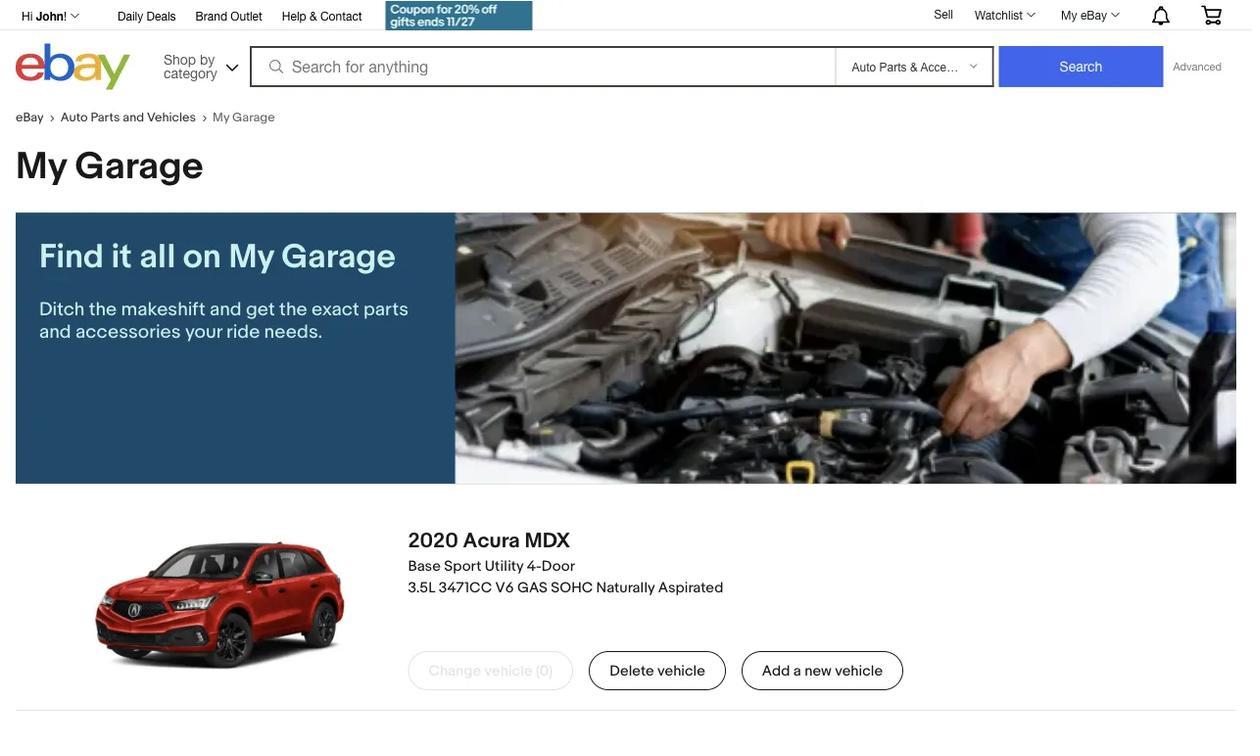 Task type: describe. For each thing, give the bounding box(es) containing it.
help
[[282, 9, 306, 23]]

hi
[[22, 9, 33, 23]]

accessories
[[75, 321, 181, 344]]

naturally
[[596, 579, 655, 597]]

shop
[[164, 51, 196, 67]]

base
[[408, 558, 441, 575]]

2 the from the left
[[279, 298, 307, 321]]

sell
[[934, 7, 953, 21]]

4-
[[527, 558, 542, 575]]

auto
[[60, 110, 88, 125]]

brand
[[196, 9, 227, 23]]

daily deals link
[[118, 6, 176, 27]]

account navigation
[[11, 0, 1237, 33]]

my inside account "navigation"
[[1061, 8, 1078, 22]]

acura
[[463, 528, 520, 554]]

1 vertical spatial garage
[[75, 144, 203, 190]]

my right the vehicles
[[213, 110, 229, 125]]

needs.
[[264, 321, 323, 344]]

2020
[[408, 528, 458, 554]]

deals
[[147, 9, 176, 23]]

on
[[183, 237, 221, 277]]

!
[[64, 9, 67, 23]]

none submit inside the shop by category banner
[[999, 46, 1164, 87]]

1 horizontal spatial garage
[[232, 110, 275, 125]]

brand outlet link
[[196, 6, 262, 27]]

all
[[140, 237, 176, 277]]

door
[[542, 558, 575, 575]]

parts
[[91, 110, 120, 125]]

brand outlet
[[196, 9, 262, 23]]

it
[[111, 237, 132, 277]]

makeshift
[[121, 298, 206, 321]]

contact
[[320, 9, 362, 23]]

gas
[[517, 579, 548, 597]]

get
[[246, 298, 275, 321]]

1 horizontal spatial and
[[123, 110, 144, 125]]

ride
[[226, 321, 260, 344]]

find
[[39, 237, 104, 277]]

0 horizontal spatial and
[[39, 321, 71, 344]]

Search for anything text field
[[253, 48, 831, 85]]

aspirated
[[658, 579, 724, 597]]

add a new vehicle
[[762, 663, 883, 680]]

john
[[36, 9, 64, 23]]

ebay link
[[16, 110, 60, 125]]

daily deals
[[118, 9, 176, 23]]

watchlist link
[[964, 3, 1045, 26]]

my ebay
[[1061, 8, 1107, 22]]



Task type: vqa. For each thing, say whether or not it's contained in the screenshot.
Save at right top
no



Task type: locate. For each thing, give the bounding box(es) containing it.
ditch
[[39, 298, 85, 321]]

your shopping cart image
[[1200, 5, 1223, 25]]

2 vehicle from the left
[[658, 663, 705, 680]]

my garage down by at the left top of page
[[213, 110, 275, 125]]

1 horizontal spatial vehicle
[[658, 663, 705, 680]]

vehicle right delete
[[658, 663, 705, 680]]

0 vertical spatial ebay
[[1081, 8, 1107, 22]]

garage down auto parts and vehicles link
[[75, 144, 203, 190]]

and right parts
[[123, 110, 144, 125]]

add a new vehicle button
[[742, 652, 904, 691]]

0 horizontal spatial vehicle
[[485, 663, 533, 680]]

2 horizontal spatial vehicle
[[835, 663, 883, 680]]

help & contact
[[282, 9, 362, 23]]

3 vehicle from the left
[[835, 663, 883, 680]]

advanced link
[[1164, 47, 1232, 86]]

1 vertical spatial my garage
[[16, 144, 203, 190]]

watchlist
[[975, 8, 1023, 22]]

and left get at the left top of page
[[210, 298, 242, 321]]

my garage
[[213, 110, 275, 125], [16, 144, 203, 190]]

outlet
[[231, 9, 262, 23]]

1 vehicle from the left
[[485, 663, 533, 680]]

2 vertical spatial garage
[[281, 237, 396, 277]]

find it all on my garage main content
[[16, 213, 1237, 750]]

sell link
[[926, 7, 962, 21]]

vehicle for change
[[485, 663, 533, 680]]

sport
[[444, 558, 482, 575]]

0 horizontal spatial the
[[89, 298, 117, 321]]

advanced
[[1173, 60, 1222, 73]]

1 vertical spatial ebay
[[16, 110, 44, 125]]

vehicle right 'new'
[[835, 663, 883, 680]]

your
[[185, 321, 222, 344]]

the
[[89, 298, 117, 321], [279, 298, 307, 321]]

my right 'watchlist' 'link'
[[1061, 8, 1078, 22]]

ebay
[[1081, 8, 1107, 22], [16, 110, 44, 125]]

&
[[310, 9, 317, 23]]

hi john !
[[22, 9, 67, 23]]

auto parts and vehicles link
[[60, 110, 213, 125]]

2020 acura mdx base sport utility 4-door 3.5l 3471cc v6 gas sohc naturally aspirated
[[408, 528, 724, 597]]

0 horizontal spatial my garage
[[16, 144, 203, 190]]

vehicle left the (0)
[[485, 663, 533, 680]]

my down ebay link
[[16, 144, 67, 190]]

1 the from the left
[[89, 298, 117, 321]]

my inside main content
[[229, 237, 274, 277]]

my ebay link
[[1051, 3, 1129, 26]]

my
[[1061, 8, 1078, 22], [213, 110, 229, 125], [16, 144, 67, 190], [229, 237, 274, 277]]

None submit
[[999, 46, 1164, 87]]

ebay left auto on the top left of page
[[16, 110, 44, 125]]

0 vertical spatial my garage
[[213, 110, 275, 125]]

3471cc
[[439, 579, 492, 597]]

the right ditch
[[89, 298, 117, 321]]

change vehicle (0)
[[429, 663, 553, 680]]

category
[[164, 65, 217, 81]]

by
[[200, 51, 215, 67]]

delete vehicle
[[610, 663, 705, 680]]

0 horizontal spatial ebay
[[16, 110, 44, 125]]

exact
[[312, 298, 359, 321]]

change
[[429, 663, 481, 680]]

shop by category button
[[155, 44, 243, 86]]

shop by category banner
[[11, 0, 1237, 95]]

vehicle inside delete vehicle button
[[658, 663, 705, 680]]

utility
[[485, 558, 524, 575]]

sohc
[[551, 579, 593, 597]]

0 horizontal spatial garage
[[75, 144, 203, 190]]

the right get at the left top of page
[[279, 298, 307, 321]]

garage up exact
[[281, 237, 396, 277]]

and
[[123, 110, 144, 125], [210, 298, 242, 321], [39, 321, 71, 344]]

vehicle for delete
[[658, 663, 705, 680]]

find it all on my garage
[[39, 237, 396, 277]]

garage down shop by category dropdown button
[[232, 110, 275, 125]]

2020 acura mdx image
[[89, 509, 350, 705]]

add
[[762, 663, 790, 680]]

ebay right 'watchlist' 'link'
[[1081, 8, 1107, 22]]

garage inside main content
[[281, 237, 396, 277]]

help & contact link
[[282, 6, 362, 27]]

garage
[[232, 110, 275, 125], [75, 144, 203, 190], [281, 237, 396, 277]]

mdx
[[525, 528, 571, 554]]

my garage down parts
[[16, 144, 203, 190]]

0 vertical spatial garage
[[232, 110, 275, 125]]

1 horizontal spatial the
[[279, 298, 307, 321]]

ebay inside account "navigation"
[[1081, 8, 1107, 22]]

my right on
[[229, 237, 274, 277]]

2 horizontal spatial garage
[[281, 237, 396, 277]]

2 horizontal spatial and
[[210, 298, 242, 321]]

vehicles
[[147, 110, 196, 125]]

and left accessories
[[39, 321, 71, 344]]

vehicle
[[485, 663, 533, 680], [658, 663, 705, 680], [835, 663, 883, 680]]

v6
[[495, 579, 514, 597]]

ditch the makeshift and get the exact parts and accessories your ride needs.
[[39, 298, 409, 344]]

delete
[[610, 663, 654, 680]]

(0)
[[536, 663, 553, 680]]

shop by category
[[164, 51, 217, 81]]

auto parts and vehicles
[[60, 110, 196, 125]]

1 horizontal spatial my garage
[[213, 110, 275, 125]]

daily
[[118, 9, 143, 23]]

a
[[794, 663, 801, 680]]

3.5l
[[408, 579, 436, 597]]

1 horizontal spatial ebay
[[1081, 8, 1107, 22]]

new
[[805, 663, 832, 680]]

get an extra 20% off image
[[386, 1, 533, 30]]

parts
[[364, 298, 409, 321]]

vehicle inside add a new vehicle button
[[835, 663, 883, 680]]

delete vehicle button
[[589, 652, 726, 691]]



